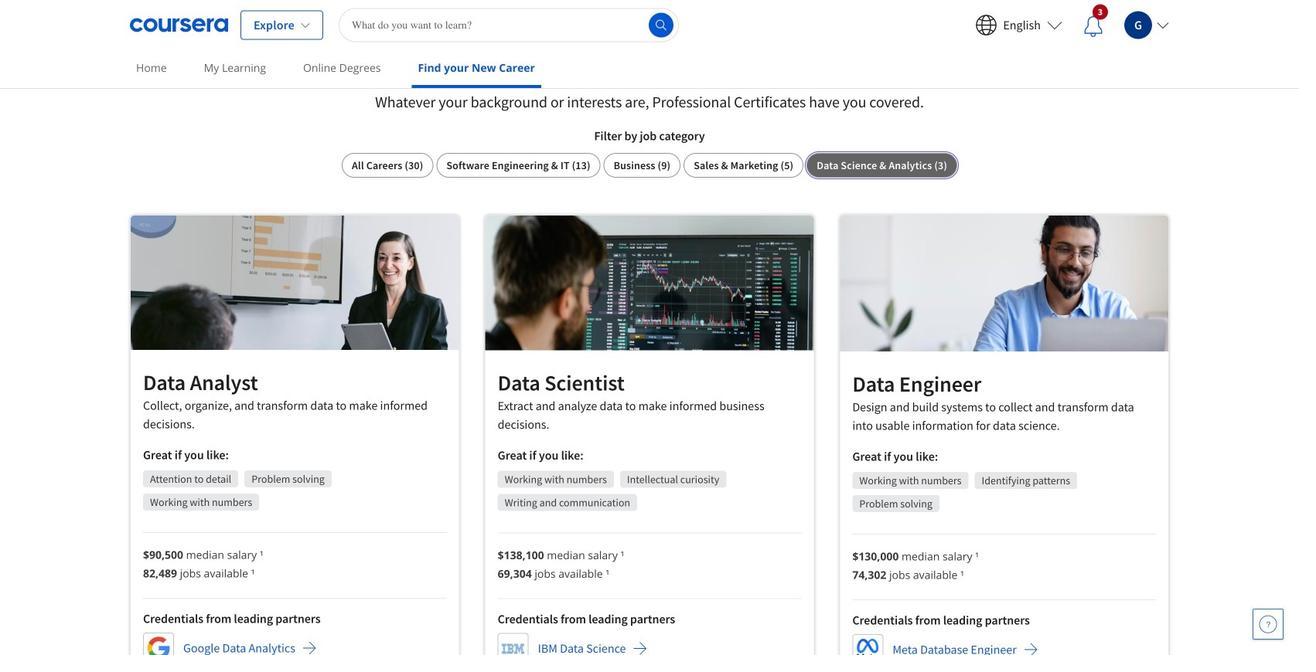 Task type: locate. For each thing, give the bounding box(es) containing it.
coursera image
[[130, 13, 228, 38]]

None search field
[[339, 8, 679, 42]]

option group
[[342, 153, 957, 178]]

What do you want to learn? text field
[[339, 8, 679, 42]]

help center image
[[1259, 615, 1277, 634]]

None button
[[342, 153, 433, 178], [436, 153, 601, 178], [604, 153, 681, 178], [684, 153, 804, 178], [807, 153, 957, 178], [342, 153, 433, 178], [436, 153, 601, 178], [604, 153, 681, 178], [684, 153, 804, 178], [807, 153, 957, 178]]



Task type: describe. For each thing, give the bounding box(es) containing it.
data analyst image
[[131, 216, 459, 350]]

data scientist image
[[485, 216, 814, 351]]

data engineer role image
[[840, 216, 1168, 352]]



Task type: vqa. For each thing, say whether or not it's contained in the screenshot.
Data Scientist 'image'
yes



